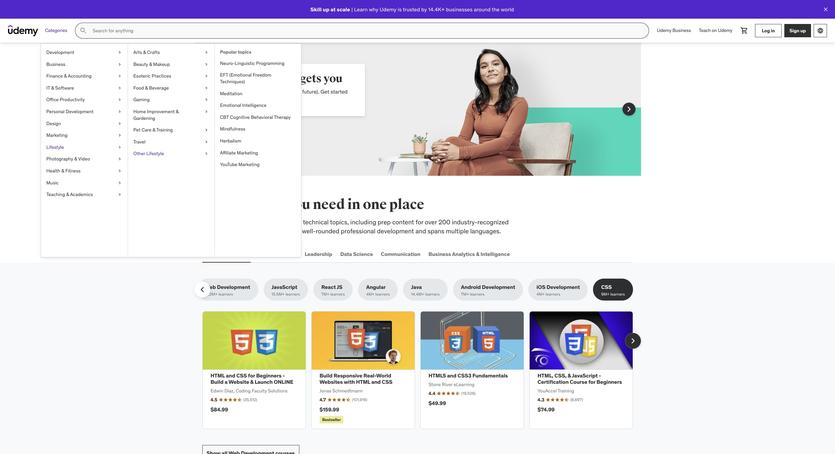 Task type: vqa. For each thing, say whether or not it's contained in the screenshot.


Task type: describe. For each thing, give the bounding box(es) containing it.
marketing for youtube
[[239, 162, 260, 168]]

techniques)
[[220, 79, 245, 85]]

over
[[425, 218, 437, 226]]

xsmall image for lifestyle
[[117, 144, 122, 151]]

xsmall image for marketing
[[117, 132, 122, 139]]

react js 7m+ learners
[[321, 284, 345, 297]]

popular
[[220, 49, 237, 55]]

7m+ for react js
[[321, 292, 329, 297]]

javascript inside javascript 15.5m+ learners
[[272, 284, 297, 291]]

one
[[363, 196, 387, 213]]

0 vertical spatial marketing
[[46, 132, 67, 138]]

pet
[[133, 127, 140, 133]]

other lifestyle link
[[128, 148, 214, 160]]

with inside learning that gets you skills for your present (and your future). get started with us.
[[226, 96, 236, 102]]

food & beverage link
[[128, 82, 214, 94]]

javascript inside html, css, & javascript - certification course for beginners
[[572, 373, 598, 379]]

mindfulness link
[[215, 123, 301, 135]]

xsmall image for home improvement & gardening
[[204, 109, 209, 115]]

food & beverage
[[133, 85, 169, 91]]

sign up
[[790, 28, 806, 34]]

Search for anything text field
[[91, 25, 641, 36]]

practices
[[152, 73, 171, 79]]

12.2m+
[[205, 292, 218, 297]]

build responsive real-world websites with html and css link
[[320, 373, 393, 386]]

certifications
[[263, 251, 297, 258]]

0 vertical spatial previous image
[[201, 104, 212, 115]]

carousel element containing html and css for beginners - build a website & launch online
[[202, 312, 641, 430]]

at
[[331, 6, 336, 13]]

real-
[[364, 373, 376, 379]]

eft (emotional freedom techniques)
[[220, 72, 271, 85]]

xsmall image for it & software
[[117, 85, 122, 91]]

14.4k+
[[428, 6, 445, 13]]

(emotional
[[229, 72, 252, 78]]

& inside arts & crafts link
[[143, 49, 146, 55]]

1 vertical spatial next image
[[628, 336, 638, 347]]

4m+ inside angular 4m+ learners
[[366, 292, 374, 297]]

started
[[331, 88, 348, 95]]

xsmall image for gaming
[[204, 97, 209, 103]]

certifications,
[[202, 227, 241, 235]]

communication button
[[380, 246, 422, 262]]

youtube marketing
[[220, 162, 260, 168]]

1 vertical spatial the
[[224, 196, 246, 213]]

neuro-
[[220, 60, 235, 66]]

& inside beauty & makeup link
[[149, 61, 152, 67]]

cbt cognitive behavioral therapy
[[220, 114, 291, 120]]

behavioral
[[251, 114, 273, 120]]

xsmall image for music
[[117, 180, 122, 186]]

xsmall image for pet care & training
[[204, 127, 209, 134]]

and inside build responsive real-world websites with html and css
[[371, 379, 381, 386]]

including
[[350, 218, 376, 226]]

beginners inside html and css for beginners - build a website & launch online
[[256, 373, 282, 379]]

makeup
[[153, 61, 170, 67]]

herbalism link
[[215, 135, 301, 147]]

css inside css 9m+ learners
[[601, 284, 612, 291]]

learners inside android development 7m+ learners
[[470, 292, 485, 297]]

future).
[[302, 88, 319, 95]]

scale
[[337, 6, 350, 13]]

xsmall image for personal development
[[117, 109, 122, 115]]

up for skill
[[323, 6, 329, 13]]

& inside html, css, & javascript - certification course for beginners
[[568, 373, 571, 379]]

web for web development
[[204, 251, 215, 258]]

photography & video
[[46, 156, 90, 162]]

you for skills
[[287, 196, 310, 213]]

for inside covering critical workplace skills to technical topics, including prep content for over 200 industry-recognized certifications, our catalog supports well-rounded professional development and spans multiple languages.
[[416, 218, 423, 226]]

lifestyle link
[[41, 142, 128, 153]]

business for business analytics & intelligence
[[429, 251, 451, 258]]

choose a language image
[[817, 27, 824, 34]]

& inside pet care & training link
[[153, 127, 155, 133]]

shopping cart with 0 items image
[[741, 27, 749, 35]]

7m+ for android development
[[461, 292, 469, 297]]

crafts
[[147, 49, 160, 55]]

2 horizontal spatial udemy
[[718, 27, 733, 33]]

music
[[46, 180, 59, 186]]

and inside covering critical workplace skills to technical topics, including prep content for over 200 industry-recognized certifications, our catalog supports well-rounded professional development and spans multiple languages.
[[416, 227, 426, 235]]

skills
[[226, 88, 239, 95]]

arts & crafts link
[[128, 47, 214, 59]]

with inside build responsive real-world websites with html and css
[[344, 379, 355, 386]]

well-
[[302, 227, 316, 235]]

|
[[352, 6, 353, 13]]

carousel element containing learning that gets you
[[194, 43, 641, 176]]

css inside build responsive real-world websites with html and css
[[382, 379, 393, 386]]

personal development
[[46, 109, 94, 115]]

eft
[[220, 72, 228, 78]]

9m+
[[601, 292, 610, 297]]

development link
[[41, 47, 128, 59]]

covering critical workplace skills to technical topics, including prep content for over 200 industry-recognized certifications, our catalog supports well-rounded professional development and spans multiple languages.
[[202, 218, 509, 235]]

react
[[321, 284, 336, 291]]

build responsive real-world websites with html and css
[[320, 373, 393, 386]]

skill
[[310, 6, 322, 13]]

food
[[133, 85, 144, 91]]

development for ios development 4m+ learners
[[547, 284, 580, 291]]

intelligence inside other lifestyle element
[[242, 102, 267, 108]]

software
[[55, 85, 74, 91]]

finance & accounting
[[46, 73, 92, 79]]

business link
[[41, 59, 128, 70]]

java 14.4m+ learners
[[411, 284, 440, 297]]

development
[[377, 227, 414, 235]]

eft (emotional freedom techniques) link
[[215, 69, 301, 88]]

1 horizontal spatial lifestyle
[[146, 151, 164, 157]]

other lifestyle element
[[214, 44, 301, 257]]

esoteric practices link
[[128, 70, 214, 82]]

xsmall image for business
[[117, 61, 122, 68]]

xsmall image for other lifestyle
[[204, 151, 209, 157]]

spans
[[428, 227, 444, 235]]

gets
[[300, 72, 322, 86]]

health & fitness link
[[41, 165, 128, 177]]

esoteric
[[133, 73, 151, 79]]

home improvement & gardening
[[133, 109, 179, 121]]

home improvement & gardening link
[[128, 106, 214, 124]]

travel
[[133, 139, 146, 145]]

skill up at scale | learn why udemy is trusted by 14.4k+ businesses around the world
[[310, 6, 514, 13]]

affiliate
[[220, 150, 236, 156]]

sign up link
[[785, 24, 811, 37]]

teaching & academics link
[[41, 189, 128, 201]]

- inside html and css for beginners - build a website & launch online
[[283, 373, 285, 379]]

neuro-linguistic programming
[[220, 60, 285, 66]]

java
[[411, 284, 422, 291]]

& inside html and css for beginners - build a website & launch online
[[250, 379, 254, 386]]

& inside food & beverage link
[[145, 85, 148, 91]]

1 your from the left
[[248, 88, 258, 95]]

0 horizontal spatial lifestyle
[[46, 144, 64, 150]]

xsmall image for travel
[[204, 139, 209, 145]]

log in link
[[755, 24, 782, 37]]

up for sign
[[801, 28, 806, 34]]

by
[[421, 6, 427, 13]]

video
[[78, 156, 90, 162]]

training
[[156, 127, 173, 133]]

submit search image
[[79, 27, 87, 35]]

development for android development 7m+ learners
[[482, 284, 515, 291]]

& inside teaching & academics link
[[66, 192, 69, 198]]

xsmall image for food & beverage
[[204, 85, 209, 91]]

angular
[[366, 284, 386, 291]]

design
[[46, 121, 61, 127]]

learners inside javascript 15.5m+ learners
[[286, 292, 300, 297]]

finance & accounting link
[[41, 70, 128, 82]]

css3
[[458, 373, 471, 379]]

& inside photography & video link
[[74, 156, 77, 162]]

web development
[[204, 251, 249, 258]]

data science
[[340, 251, 373, 258]]

it for it & software
[[46, 85, 50, 91]]

business analytics & intelligence button
[[427, 246, 511, 262]]

all
[[202, 196, 222, 213]]

all the skills you need in one place
[[202, 196, 424, 213]]

beauty
[[133, 61, 148, 67]]



Task type: locate. For each thing, give the bounding box(es) containing it.
around
[[474, 6, 491, 13]]

web inside button
[[204, 251, 215, 258]]

intelligence inside button
[[481, 251, 510, 258]]

xsmall image for beauty & makeup
[[204, 61, 209, 68]]

0 horizontal spatial with
[[226, 96, 236, 102]]

xsmall image for photography & video
[[117, 156, 122, 163]]

0 vertical spatial the
[[492, 6, 500, 13]]

1 vertical spatial previous image
[[197, 285, 208, 295]]

for inside learning that gets you skills for your present (and your future). get started with us.
[[240, 88, 247, 95]]

1 vertical spatial up
[[801, 28, 806, 34]]

7m+ inside android development 7m+ learners
[[461, 292, 469, 297]]

xsmall image for arts & crafts
[[204, 49, 209, 56]]

1 vertical spatial skills
[[280, 218, 294, 226]]

xsmall image inside office productivity link
[[117, 97, 122, 103]]

the up the critical
[[224, 196, 246, 213]]

place
[[389, 196, 424, 213]]

1 horizontal spatial 7m+
[[461, 292, 469, 297]]

intelligence
[[242, 102, 267, 108], [481, 251, 510, 258]]

with
[[226, 96, 236, 102], [344, 379, 355, 386]]

& right health
[[61, 168, 64, 174]]

xsmall image for finance & accounting
[[117, 73, 122, 80]]

sign
[[790, 28, 800, 34]]

xsmall image inside beauty & makeup link
[[204, 61, 209, 68]]

1 vertical spatial intelligence
[[481, 251, 510, 258]]

- right 'course'
[[599, 373, 601, 379]]

javascript up the 15.5m+
[[272, 284, 297, 291]]

in up "including"
[[347, 196, 360, 213]]

development inside android development 7m+ learners
[[482, 284, 515, 291]]

1 4m+ from the left
[[366, 292, 374, 297]]

emotional intelligence link
[[215, 100, 301, 112]]

categories
[[45, 27, 67, 33]]

& down gaming link
[[176, 109, 179, 115]]

for left over
[[416, 218, 423, 226]]

7m+ down react
[[321, 292, 329, 297]]

css right the real-
[[382, 379, 393, 386]]

cbt cognitive behavioral therapy link
[[215, 112, 301, 123]]

1 horizontal spatial 4m+
[[537, 292, 545, 297]]

1 7m+ from the left
[[321, 292, 329, 297]]

html left the world
[[356, 379, 370, 386]]

for right 'course'
[[589, 379, 596, 386]]

data science button
[[339, 246, 374, 262]]

1 horizontal spatial you
[[324, 72, 343, 86]]

development for web development 12.2m+ learners
[[217, 284, 250, 291]]

teach on udemy
[[699, 27, 733, 33]]

- right launch at bottom
[[283, 373, 285, 379]]

other
[[133, 151, 145, 157]]

beauty & makeup
[[133, 61, 170, 67]]

1 vertical spatial lifestyle
[[146, 151, 164, 157]]

therapy
[[274, 114, 291, 120]]

0 horizontal spatial you
[[287, 196, 310, 213]]

xsmall image inside arts & crafts link
[[204, 49, 209, 56]]

1 vertical spatial business
[[46, 61, 65, 67]]

0 horizontal spatial intelligence
[[242, 102, 267, 108]]

intelligence down languages.
[[481, 251, 510, 258]]

close image
[[823, 6, 829, 13]]

xsmall image inside lifestyle link
[[117, 144, 122, 151]]

& inside health & fitness link
[[61, 168, 64, 174]]

2 horizontal spatial css
[[601, 284, 612, 291]]

beginners right website
[[256, 373, 282, 379]]

2 7m+ from the left
[[461, 292, 469, 297]]

topic filters element
[[194, 279, 633, 301]]

lifestyle right other at the top
[[146, 151, 164, 157]]

& right finance
[[64, 73, 67, 79]]

2 - from the left
[[599, 373, 601, 379]]

with right websites
[[344, 379, 355, 386]]

xsmall image inside it & software link
[[117, 85, 122, 91]]

critical
[[229, 218, 248, 226]]

development down certifications,
[[216, 251, 249, 258]]

0 horizontal spatial udemy
[[380, 6, 397, 13]]

0 vertical spatial in
[[771, 28, 775, 34]]

css up 9m+
[[601, 284, 612, 291]]

languages.
[[470, 227, 501, 235]]

marketing down affiliate marketing link
[[239, 162, 260, 168]]

0 vertical spatial skills
[[248, 196, 284, 213]]

improvement
[[147, 109, 175, 115]]

skills up supports
[[280, 218, 294, 226]]

xsmall image for teaching & academics
[[117, 192, 122, 198]]

& right food
[[145, 85, 148, 91]]

build inside html and css for beginners - build a website & launch online
[[211, 379, 224, 386]]

2 learners from the left
[[286, 292, 300, 297]]

1 horizontal spatial with
[[344, 379, 355, 386]]

log
[[762, 28, 770, 34]]

0 horizontal spatial 7m+
[[321, 292, 329, 297]]

& inside it & software link
[[51, 85, 54, 91]]

14.4m+
[[411, 292, 424, 297]]

meditation
[[220, 91, 242, 97]]

0 horizontal spatial the
[[224, 196, 246, 213]]

6 learners from the left
[[470, 292, 485, 297]]

1 horizontal spatial javascript
[[572, 373, 598, 379]]

build left a
[[211, 379, 224, 386]]

you for gets
[[324, 72, 343, 86]]

for right a
[[248, 373, 255, 379]]

xsmall image for office productivity
[[117, 97, 122, 103]]

previous image inside topic filters element
[[197, 285, 208, 295]]

categories button
[[41, 23, 71, 39]]

xsmall image inside business link
[[117, 61, 122, 68]]

xsmall image for design
[[117, 121, 122, 127]]

1 horizontal spatial your
[[291, 88, 301, 95]]

xsmall image for esoteric practices
[[204, 73, 209, 80]]

development right android
[[482, 284, 515, 291]]

xsmall image inside photography & video link
[[117, 156, 122, 163]]

5 learners from the left
[[425, 292, 440, 297]]

0 horizontal spatial business
[[46, 61, 65, 67]]

0 horizontal spatial up
[[323, 6, 329, 13]]

html left website
[[211, 373, 225, 379]]

xsmall image inside esoteric practices link
[[204, 73, 209, 80]]

xsmall image inside design link
[[117, 121, 122, 127]]

xsmall image inside health & fitness link
[[117, 168, 122, 175]]

development inside ios development 4m+ learners
[[547, 284, 580, 291]]

marketing down "design"
[[46, 132, 67, 138]]

0 vertical spatial lifestyle
[[46, 144, 64, 150]]

xsmall image inside food & beverage link
[[204, 85, 209, 91]]

business for business
[[46, 61, 65, 67]]

course
[[570, 379, 588, 386]]

4m+ inside ios development 4m+ learners
[[537, 292, 545, 297]]

1 horizontal spatial build
[[320, 373, 333, 379]]

1 vertical spatial carousel element
[[202, 312, 641, 430]]

in inside log in link
[[771, 28, 775, 34]]

xsmall image inside gaming link
[[204, 97, 209, 103]]

lifestyle up photography
[[46, 144, 64, 150]]

0 vertical spatial up
[[323, 6, 329, 13]]

in right the log
[[771, 28, 775, 34]]

1 vertical spatial web
[[205, 284, 216, 291]]

mindfulness
[[220, 126, 245, 132]]

and inside html and css for beginners - build a website & launch online
[[226, 373, 235, 379]]

& right teaching
[[66, 192, 69, 198]]

cbt
[[220, 114, 229, 120]]

business
[[673, 27, 691, 33], [46, 61, 65, 67], [429, 251, 451, 258]]

development right ios
[[547, 284, 580, 291]]

xsmall image inside finance & accounting "link"
[[117, 73, 122, 80]]

xsmall image
[[117, 61, 122, 68], [204, 61, 209, 68], [204, 73, 209, 80], [204, 97, 209, 103], [117, 121, 122, 127], [117, 132, 122, 139], [117, 144, 122, 151], [117, 156, 122, 163], [117, 180, 122, 186]]

up
[[323, 6, 329, 13], [801, 28, 806, 34]]

html and css for beginners - build a website & launch online link
[[211, 373, 293, 386]]

for up us.
[[240, 88, 247, 95]]

android
[[461, 284, 481, 291]]

business left teach
[[673, 27, 691, 33]]

development down office productivity link
[[66, 109, 94, 115]]

launch
[[255, 379, 273, 386]]

music link
[[41, 177, 128, 189]]

next image
[[624, 104, 634, 115], [628, 336, 638, 347]]

meditation link
[[215, 88, 301, 100]]

it left certifications
[[257, 251, 262, 258]]

udemy image
[[8, 25, 38, 36]]

leadership
[[305, 251, 332, 258]]

1 vertical spatial you
[[287, 196, 310, 213]]

the
[[492, 6, 500, 13], [224, 196, 246, 213]]

1 vertical spatial it
[[257, 251, 262, 258]]

1 horizontal spatial -
[[599, 373, 601, 379]]

development down categories dropdown button
[[46, 49, 74, 55]]

xsmall image for health & fitness
[[117, 168, 122, 175]]

web
[[204, 251, 215, 258], [205, 284, 216, 291]]

html, css, & javascript - certification course for beginners
[[538, 373, 622, 386]]

skills
[[248, 196, 284, 213], [280, 218, 294, 226]]

android development 7m+ learners
[[461, 284, 515, 297]]

0 horizontal spatial javascript
[[272, 284, 297, 291]]

xsmall image inside personal development link
[[117, 109, 122, 115]]

you up started
[[324, 72, 343, 86]]

7m+ down android
[[461, 292, 469, 297]]

& left "video" at the top
[[74, 156, 77, 162]]

xsmall image inside home improvement & gardening link
[[204, 109, 209, 115]]

xsmall image
[[117, 49, 122, 56], [204, 49, 209, 56], [117, 73, 122, 80], [117, 85, 122, 91], [204, 85, 209, 91], [117, 97, 122, 103], [117, 109, 122, 115], [204, 109, 209, 115], [204, 127, 209, 134], [204, 139, 209, 145], [204, 151, 209, 157], [117, 168, 122, 175], [117, 192, 122, 198]]

development inside button
[[216, 251, 249, 258]]

1 horizontal spatial it
[[257, 251, 262, 258]]

freedom
[[253, 72, 271, 78]]

1 vertical spatial in
[[347, 196, 360, 213]]

1 horizontal spatial intelligence
[[481, 251, 510, 258]]

1 horizontal spatial udemy
[[657, 27, 672, 33]]

for
[[240, 88, 247, 95], [416, 218, 423, 226], [248, 373, 255, 379], [589, 379, 596, 386]]

you up to
[[287, 196, 310, 213]]

css 9m+ learners
[[601, 284, 625, 297]]

you inside learning that gets you skills for your present (and your future). get started with us.
[[324, 72, 343, 86]]

1 horizontal spatial the
[[492, 6, 500, 13]]

0 vertical spatial carousel element
[[194, 43, 641, 176]]

1 horizontal spatial up
[[801, 28, 806, 34]]

pet care & training link
[[128, 124, 214, 136]]

topics
[[238, 49, 251, 55]]

7 learners from the left
[[546, 292, 560, 297]]

1 vertical spatial marketing
[[237, 150, 258, 156]]

your right (and
[[291, 88, 301, 95]]

development for personal development
[[66, 109, 94, 115]]

business down "spans"
[[429, 251, 451, 258]]

it inside button
[[257, 251, 262, 258]]

development for web development
[[216, 251, 249, 258]]

marketing for affiliate
[[237, 150, 258, 156]]

websites
[[320, 379, 343, 386]]

0 horizontal spatial -
[[283, 373, 285, 379]]

1 horizontal spatial in
[[771, 28, 775, 34]]

1 learners from the left
[[219, 292, 233, 297]]

0 vertical spatial it
[[46, 85, 50, 91]]

build inside build responsive real-world websites with html and css
[[320, 373, 333, 379]]

trusted
[[403, 6, 420, 13]]

skills inside covering critical workplace skills to technical topics, including prep content for over 200 industry-recognized certifications, our catalog supports well-rounded professional development and spans multiple languages.
[[280, 218, 294, 226]]

4 learners from the left
[[375, 292, 390, 297]]

youtube marketing link
[[215, 159, 301, 171]]

0 horizontal spatial build
[[211, 379, 224, 386]]

0 horizontal spatial in
[[347, 196, 360, 213]]

xsmall image inside development link
[[117, 49, 122, 56]]

7m+ inside react js 7m+ learners
[[321, 292, 329, 297]]

html and css for beginners - build a website & launch online
[[211, 373, 293, 386]]

the left world
[[492, 6, 500, 13]]

marketing link
[[41, 130, 128, 142]]

2 vertical spatial marketing
[[239, 162, 260, 168]]

0 vertical spatial you
[[324, 72, 343, 86]]

0 vertical spatial business
[[673, 27, 691, 33]]

css,
[[555, 373, 567, 379]]

0 vertical spatial intelligence
[[242, 102, 267, 108]]

4m+ down ios
[[537, 292, 545, 297]]

topics,
[[330, 218, 349, 226]]

analytics
[[452, 251, 475, 258]]

programming
[[256, 60, 285, 66]]

previous image
[[201, 104, 212, 115], [197, 285, 208, 295]]

teach on udemy link
[[695, 23, 737, 39]]

& right analytics
[[476, 251, 480, 258]]

xsmall image inside teaching & academics link
[[117, 192, 122, 198]]

xsmall image inside marketing link
[[117, 132, 122, 139]]

1 - from the left
[[283, 373, 285, 379]]

udemy business
[[657, 27, 691, 33]]

care
[[142, 127, 151, 133]]

javascript right css,
[[572, 373, 598, 379]]

7m+
[[321, 292, 329, 297], [461, 292, 469, 297]]

for inside html and css for beginners - build a website & launch online
[[248, 373, 255, 379]]

learners inside ios development 4m+ learners
[[546, 292, 560, 297]]

0 vertical spatial javascript
[[272, 284, 297, 291]]

teaching
[[46, 192, 65, 198]]

4m+ down angular
[[366, 292, 374, 297]]

web up 12.2m+
[[205, 284, 216, 291]]

office productivity
[[46, 97, 85, 103]]

-
[[283, 373, 285, 379], [599, 373, 601, 379]]

that
[[276, 72, 298, 86]]

learners inside react js 7m+ learners
[[330, 292, 345, 297]]

1 horizontal spatial css
[[382, 379, 393, 386]]

2 4m+ from the left
[[537, 292, 545, 297]]

multiple
[[446, 227, 469, 235]]

development up 12.2m+
[[217, 284, 250, 291]]

1 horizontal spatial html
[[356, 379, 370, 386]]

with down "skills"
[[226, 96, 236, 102]]

business inside button
[[429, 251, 451, 258]]

8 learners from the left
[[611, 292, 625, 297]]

intelligence up cbt cognitive behavioral therapy
[[242, 102, 267, 108]]

marketing up youtube marketing
[[237, 150, 258, 156]]

0 horizontal spatial html
[[211, 373, 225, 379]]

html inside build responsive real-world websites with html and css
[[356, 379, 370, 386]]

1 horizontal spatial beginners
[[597, 379, 622, 386]]

development inside web development 12.2m+ learners
[[217, 284, 250, 291]]

xsmall image inside other lifestyle link
[[204, 151, 209, 157]]

0 horizontal spatial css
[[236, 373, 247, 379]]

and
[[416, 227, 426, 235], [226, 373, 235, 379], [447, 373, 457, 379], [371, 379, 381, 386]]

& up 'office'
[[51, 85, 54, 91]]

udemy
[[380, 6, 397, 13], [657, 27, 672, 33], [718, 27, 733, 33]]

html5 and css3 fundamentals
[[429, 373, 508, 379]]

web for web development 12.2m+ learners
[[205, 284, 216, 291]]

skills up workplace
[[248, 196, 284, 213]]

& right beauty at the top of page
[[149, 61, 152, 67]]

build left responsive
[[320, 373, 333, 379]]

- inside html, css, & javascript - certification course for beginners
[[599, 373, 601, 379]]

affiliate marketing
[[220, 150, 258, 156]]

beginners right 'course'
[[597, 379, 622, 386]]

0 vertical spatial next image
[[624, 104, 634, 115]]

1 vertical spatial with
[[344, 379, 355, 386]]

it for it certifications
[[257, 251, 262, 258]]

& inside finance & accounting "link"
[[64, 73, 67, 79]]

& inside the business analytics & intelligence button
[[476, 251, 480, 258]]

beginners inside html, css, & javascript - certification course for beginners
[[597, 379, 622, 386]]

css inside html and css for beginners - build a website & launch online
[[236, 373, 247, 379]]

learning that gets you skills for your present (and your future). get started with us.
[[226, 72, 348, 102]]

0 vertical spatial web
[[204, 251, 215, 258]]

web down certifications,
[[204, 251, 215, 258]]

for inside html, css, & javascript - certification course for beginners
[[589, 379, 596, 386]]

2 vertical spatial business
[[429, 251, 451, 258]]

your down learning
[[248, 88, 258, 95]]

xsmall image inside music link
[[117, 180, 122, 186]]

technical
[[303, 218, 329, 226]]

learners
[[219, 292, 233, 297], [286, 292, 300, 297], [330, 292, 345, 297], [375, 292, 390, 297], [425, 292, 440, 297], [470, 292, 485, 297], [546, 292, 560, 297], [611, 292, 625, 297]]

0 horizontal spatial 4m+
[[366, 292, 374, 297]]

gaming
[[133, 97, 150, 103]]

accounting
[[68, 73, 92, 79]]

1 vertical spatial javascript
[[572, 373, 598, 379]]

xsmall image for development
[[117, 49, 122, 56]]

& left launch at bottom
[[250, 379, 254, 386]]

javascript 15.5m+ learners
[[272, 284, 300, 297]]

popular topics
[[220, 49, 251, 55]]

& right 'arts'
[[143, 49, 146, 55]]

get
[[321, 88, 329, 95]]

arts
[[133, 49, 142, 55]]

emotional
[[220, 102, 241, 108]]

up left at
[[323, 6, 329, 13]]

html
[[211, 373, 225, 379], [356, 379, 370, 386]]

business up finance
[[46, 61, 65, 67]]

0 horizontal spatial it
[[46, 85, 50, 91]]

development
[[46, 49, 74, 55], [66, 109, 94, 115], [216, 251, 249, 258], [217, 284, 250, 291], [482, 284, 515, 291], [547, 284, 580, 291]]

beauty & makeup link
[[128, 59, 214, 70]]

up right sign
[[801, 28, 806, 34]]

2 your from the left
[[291, 88, 301, 95]]

& right "care"
[[153, 127, 155, 133]]

xsmall image inside travel link
[[204, 139, 209, 145]]

css right a
[[236, 373, 247, 379]]

html, css, & javascript - certification course for beginners link
[[538, 373, 622, 386]]

3 learners from the left
[[330, 292, 345, 297]]

learners inside css 9m+ learners
[[611, 292, 625, 297]]

0 horizontal spatial beginners
[[256, 373, 282, 379]]

0 vertical spatial with
[[226, 96, 236, 102]]

learners inside 'java 14.4m+ learners'
[[425, 292, 440, 297]]

carousel element
[[194, 43, 641, 176], [202, 312, 641, 430]]

html5 and css3 fundamentals link
[[429, 373, 508, 379]]

it up 'office'
[[46, 85, 50, 91]]

& inside home improvement & gardening
[[176, 109, 179, 115]]

learners inside web development 12.2m+ learners
[[219, 292, 233, 297]]

xsmall image inside pet care & training link
[[204, 127, 209, 134]]

html inside html and css for beginners - build a website & launch online
[[211, 373, 225, 379]]

0 horizontal spatial your
[[248, 88, 258, 95]]

2 horizontal spatial business
[[673, 27, 691, 33]]

travel link
[[128, 136, 214, 148]]

1 horizontal spatial business
[[429, 251, 451, 258]]

& right css,
[[568, 373, 571, 379]]

web inside web development 12.2m+ learners
[[205, 284, 216, 291]]

learners inside angular 4m+ learners
[[375, 292, 390, 297]]



